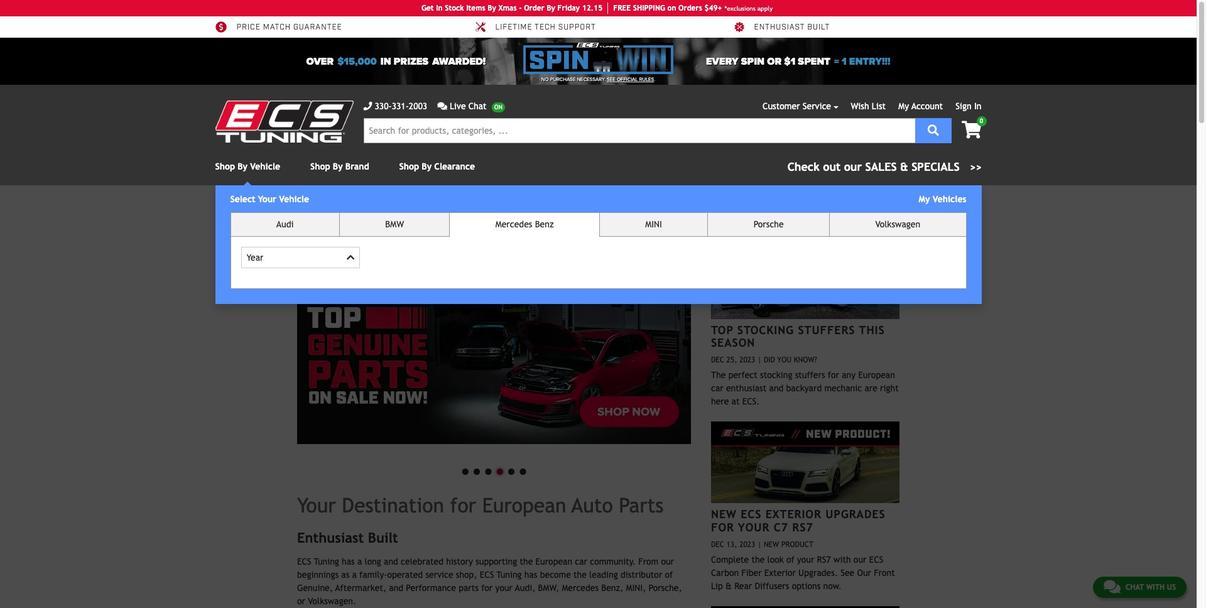 Task type: vqa. For each thing, say whether or not it's contained in the screenshot.
tools to the left
no



Task type: locate. For each thing, give the bounding box(es) containing it.
1 horizontal spatial in
[[975, 101, 982, 111]]

mercedes left benz
[[496, 219, 533, 229]]

2 shop from the left
[[310, 162, 330, 172]]

1 horizontal spatial mercedes
[[562, 583, 599, 593]]

car left community.
[[575, 557, 588, 567]]

our up our
[[854, 555, 867, 565]]

1 horizontal spatial your
[[797, 555, 815, 565]]

european up become
[[536, 557, 573, 567]]

exterior
[[766, 508, 822, 521], [765, 568, 796, 578]]

1 horizontal spatial new
[[764, 540, 779, 549]]

or left $1
[[767, 55, 782, 68]]

for inside ecs tuning has a long and celebrated history supporting the european car community. from our beginnings as a family-operated service shop, ecs tuning has become the leading distributor of genuine, aftermarket, and performance parts for your audi, bmw, mercedes benz, mini, porsche, or volkswagen.
[[481, 583, 493, 593]]

on
[[668, 4, 676, 13]]

1 vertical spatial for
[[450, 494, 476, 517]]

0 vertical spatial has
[[342, 557, 355, 567]]

ecs right for at the right bottom
[[741, 508, 762, 521]]

0 horizontal spatial our
[[661, 557, 674, 567]]

and right long
[[384, 557, 398, 567]]

0 vertical spatial tuning
[[314, 557, 339, 567]]

1 horizontal spatial enthusiast
[[754, 23, 805, 32]]

1 vertical spatial of
[[665, 570, 673, 580]]

chat
[[469, 101, 487, 111], [1126, 583, 1144, 592]]

0 horizontal spatial see
[[607, 77, 616, 82]]

0 vertical spatial chat
[[469, 101, 487, 111]]

2 vertical spatial your
[[738, 521, 770, 534]]

1 vertical spatial my
[[919, 194, 930, 204]]

0 horizontal spatial enthusiast
[[297, 530, 364, 546]]

a left long
[[358, 557, 362, 567]]

1 dec from the top
[[711, 356, 725, 365]]

dec for new ecs exterior upgrades for your c7 rs7
[[711, 540, 725, 549]]

stocking
[[760, 370, 793, 380]]

audi,
[[515, 583, 536, 593]]

by for shop by brand
[[333, 162, 343, 172]]

specials
[[912, 160, 960, 173]]

by
[[488, 4, 496, 13], [547, 4, 555, 13], [238, 162, 248, 172], [333, 162, 343, 172], [422, 162, 432, 172]]

0 horizontal spatial chat
[[469, 101, 487, 111]]

1 horizontal spatial with
[[1147, 583, 1165, 592]]

see
[[607, 77, 616, 82], [841, 568, 855, 578]]

0 vertical spatial mercedes
[[496, 219, 533, 229]]

0 vertical spatial see
[[607, 77, 616, 82]]

enthusiast for enthusiast built
[[297, 530, 364, 546]]

0 vertical spatial your
[[797, 555, 815, 565]]

1 horizontal spatial our
[[854, 555, 867, 565]]

2023 inside the dec 25, 2023 | did you know? the perfect stocking stuffers for any european car enthusiast and backyard mechanic are right here at ecs.
[[740, 356, 756, 365]]

0 horizontal spatial or
[[297, 597, 305, 607]]

ping
[[649, 4, 665, 13]]

has up audi,
[[525, 570, 538, 580]]

1 horizontal spatial my
[[919, 194, 930, 204]]

0 vertical spatial your
[[258, 194, 277, 204]]

0 vertical spatial enthusiast
[[754, 23, 805, 32]]

genuine sale image
[[297, 216, 691, 444]]

0 horizontal spatial new
[[711, 508, 737, 521]]

rs7 inside the new ecs exterior upgrades for your c7 rs7
[[793, 521, 814, 534]]

upgrades
[[826, 508, 886, 521]]

car
[[711, 383, 724, 394], [575, 557, 588, 567]]

1 shop from the left
[[215, 162, 235, 172]]

tab list
[[230, 212, 967, 289]]

genuine,
[[297, 583, 333, 593]]

2 horizontal spatial shop
[[399, 162, 419, 172]]

2 vertical spatial european
[[536, 557, 573, 567]]

0 vertical spatial vehicle
[[250, 162, 280, 172]]

by left brand
[[333, 162, 343, 172]]

0
[[980, 118, 984, 124]]

over $15,000 in prizes
[[306, 55, 429, 68]]

new ecs b9 rs5 3.0t valved exhaust system image
[[711, 606, 900, 608]]

330-331-2003 link
[[364, 100, 427, 113]]

carbon
[[711, 568, 739, 578]]

your down product
[[797, 555, 815, 565]]

1 horizontal spatial of
[[787, 555, 795, 565]]

clearance
[[434, 162, 475, 172]]

ecs up front
[[870, 555, 884, 565]]

0 vertical spatial 2023
[[740, 356, 756, 365]]

2023 inside dec 13, 2023 | new product complete the look of your rs7 with our ecs carbon fiber exterior upgrades. see our front lip & rear diffusers options now.
[[740, 540, 756, 549]]

wish
[[851, 101, 869, 111]]

enthusiast built
[[754, 23, 830, 32]]

the
[[711, 370, 726, 380]]

0 vertical spatial new
[[711, 508, 737, 521]]

new up look
[[764, 540, 779, 549]]

vehicle for shop by vehicle
[[250, 162, 280, 172]]

the inside dec 13, 2023 | new product complete the look of your rs7 with our ecs carbon fiber exterior upgrades. see our front lip & rear diffusers options now.
[[752, 555, 765, 565]]

0 horizontal spatial for
[[450, 494, 476, 517]]

1 vertical spatial exterior
[[765, 568, 796, 578]]

did
[[764, 356, 775, 365]]

your left c7
[[738, 521, 770, 534]]

0 horizontal spatial car
[[575, 557, 588, 567]]

order
[[524, 4, 545, 13]]

your right select
[[258, 194, 277, 204]]

1 vertical spatial has
[[525, 570, 538, 580]]

2 dec from the top
[[711, 540, 725, 549]]

by up select
[[238, 162, 248, 172]]

top stocking stuffers this season
[[711, 323, 885, 349]]

exterior inside the new ecs exterior upgrades for your c7 rs7
[[766, 508, 822, 521]]

my vehicles
[[919, 194, 967, 204]]

mechanic
[[825, 383, 862, 394]]

stocking
[[738, 323, 794, 337]]

built
[[368, 530, 398, 546]]

diffusers
[[755, 581, 790, 591]]

new up 13,
[[711, 508, 737, 521]]

330-331-2003
[[375, 101, 427, 111]]

vehicles
[[933, 194, 967, 204]]

2 | from the top
[[758, 540, 762, 549]]

of up porsche,
[[665, 570, 673, 580]]

0 vertical spatial european
[[859, 370, 895, 380]]

0 vertical spatial a
[[358, 557, 362, 567]]

0 horizontal spatial my
[[899, 101, 909, 111]]

your up enthusiast built
[[297, 494, 336, 517]]

our inside ecs tuning has a long and celebrated history supporting the european car community. from our beginnings as a family-operated service shop, ecs tuning has become the leading distributor of genuine, aftermarket, and performance parts for your audi, bmw, mercedes benz, mini, porsche, or volkswagen.
[[661, 557, 674, 567]]

european up the are
[[859, 370, 895, 380]]

mercedes down leading
[[562, 583, 599, 593]]

enthusiast down apply
[[754, 23, 805, 32]]

0 vertical spatial for
[[828, 370, 840, 380]]

shop by vehicle link
[[215, 162, 280, 172]]

or down genuine,
[[297, 597, 305, 607]]

1 horizontal spatial tuning
[[497, 570, 522, 580]]

1 horizontal spatial see
[[841, 568, 855, 578]]

in right get
[[436, 4, 443, 13]]

top stocking stuffers this season image
[[711, 237, 900, 319]]

long
[[365, 557, 381, 567]]

phone image
[[364, 102, 372, 111]]

1 horizontal spatial a
[[358, 557, 362, 567]]

5 • from the left
[[506, 457, 517, 483]]

1 2023 from the top
[[740, 356, 756, 365]]

chat right live
[[469, 101, 487, 111]]

1 vertical spatial see
[[841, 568, 855, 578]]

0 horizontal spatial your
[[496, 583, 513, 593]]

your
[[797, 555, 815, 565], [496, 583, 513, 593]]

dec left 13,
[[711, 540, 725, 549]]

by for shop by vehicle
[[238, 162, 248, 172]]

new inside dec 13, 2023 | new product complete the look of your rs7 with our ecs carbon fiber exterior upgrades. see our front lip & rear diffusers options now.
[[764, 540, 779, 549]]

our right from
[[661, 557, 674, 567]]

shop left brand
[[310, 162, 330, 172]]

2 vertical spatial for
[[481, 583, 493, 593]]

2023 right the 25,
[[740, 356, 756, 365]]

entry!!!
[[850, 55, 891, 68]]

6 • from the left
[[517, 457, 529, 483]]

vehicle up the 'select your vehicle' in the top of the page
[[250, 162, 280, 172]]

0 vertical spatial or
[[767, 55, 782, 68]]

the up audi,
[[520, 557, 533, 567]]

shopping cart image
[[962, 121, 982, 139]]

0 vertical spatial exterior
[[766, 508, 822, 521]]

1 vertical spatial and
[[384, 557, 398, 567]]

1 vertical spatial rs7
[[817, 555, 831, 565]]

0 horizontal spatial the
[[520, 557, 533, 567]]

and inside the dec 25, 2023 | did you know? the perfect stocking stuffers for any european car enthusiast and backyard mechanic are right here at ecs.
[[770, 383, 784, 394]]

0 vertical spatial car
[[711, 383, 724, 394]]

and down operated
[[389, 583, 404, 593]]

your inside dec 13, 2023 | new product complete the look of your rs7 with our ecs carbon fiber exterior upgrades. see our front lip & rear diffusers options now.
[[797, 555, 815, 565]]

2 • from the left
[[471, 457, 483, 483]]

2 horizontal spatial for
[[828, 370, 840, 380]]

0 horizontal spatial rs7
[[793, 521, 814, 534]]

no
[[542, 77, 549, 82]]

1 horizontal spatial for
[[481, 583, 493, 593]]

us
[[1167, 583, 1176, 592]]

| inside dec 13, 2023 | new product complete the look of your rs7 with our ecs carbon fiber exterior upgrades. see our front lip & rear diffusers options now.
[[758, 540, 762, 549]]

benz
[[535, 219, 554, 229]]

with left us on the bottom of the page
[[1147, 583, 1165, 592]]

european down • • • • • •
[[482, 494, 566, 517]]

0 vertical spatial of
[[787, 555, 795, 565]]

1 vertical spatial 2023
[[740, 540, 756, 549]]

& right sales
[[901, 160, 909, 173]]

1 vertical spatial dec
[[711, 540, 725, 549]]

0 horizontal spatial with
[[834, 555, 851, 565]]

| left did
[[758, 356, 762, 365]]

0 vertical spatial with
[[834, 555, 851, 565]]

european
[[859, 370, 895, 380], [482, 494, 566, 517], [536, 557, 573, 567]]

1 vertical spatial your
[[297, 494, 336, 517]]

dec
[[711, 356, 725, 365], [711, 540, 725, 549]]

with up upgrades.
[[834, 555, 851, 565]]

3 shop from the left
[[399, 162, 419, 172]]

vehicle up audi
[[279, 194, 309, 204]]

dec 25, 2023 | did you know? the perfect stocking stuffers for any european car enthusiast and backyard mechanic are right here at ecs.
[[711, 356, 899, 407]]

2 horizontal spatial your
[[738, 521, 770, 534]]

1 | from the top
[[758, 356, 762, 365]]

$1
[[784, 55, 796, 68]]

price
[[237, 23, 261, 32]]

2 horizontal spatial the
[[752, 555, 765, 565]]

exterior up product
[[766, 508, 822, 521]]

distributor
[[621, 570, 663, 580]]

car down the
[[711, 383, 724, 394]]

list
[[872, 101, 886, 111]]

0 horizontal spatial &
[[726, 581, 732, 591]]

1 horizontal spatial rs7
[[817, 555, 831, 565]]

1 horizontal spatial your
[[297, 494, 336, 517]]

by left clearance
[[422, 162, 432, 172]]

tech
[[535, 23, 556, 32]]

1 vertical spatial a
[[352, 570, 357, 580]]

| inside the dec 25, 2023 | did you know? the perfect stocking stuffers for any european car enthusiast and backyard mechanic are right here at ecs.
[[758, 356, 762, 365]]

dec 13, 2023 | new product complete the look of your rs7 with our ecs carbon fiber exterior upgrades. see our front lip & rear diffusers options now.
[[711, 540, 895, 591]]

sign in link
[[956, 101, 982, 111]]

for left any
[[828, 370, 840, 380]]

tuning down supporting
[[497, 570, 522, 580]]

of inside dec 13, 2023 | new product complete the look of your rs7 with our ecs carbon fiber exterior upgrades. see our front lip & rear diffusers options now.
[[787, 555, 795, 565]]

benz,
[[602, 583, 624, 593]]

exterior down look
[[765, 568, 796, 578]]

1 vertical spatial or
[[297, 597, 305, 607]]

and down stocking
[[770, 383, 784, 394]]

my left vehicles
[[919, 194, 930, 204]]

| for season
[[758, 356, 762, 365]]

top stocking stuffers this season link
[[711, 323, 885, 349]]

car inside ecs tuning has a long and celebrated history supporting the european car community. from our beginnings as a family-operated service shop, ecs tuning has become the leading distributor of genuine, aftermarket, and performance parts for your audi, bmw, mercedes benz, mini, porsche, or volkswagen.
[[575, 557, 588, 567]]

ecs inside the new ecs exterior upgrades for your c7 rs7
[[741, 508, 762, 521]]

the up fiber
[[752, 555, 765, 565]]

ecs news
[[772, 216, 839, 232]]

| for for
[[758, 540, 762, 549]]

has up as
[[342, 557, 355, 567]]

enthusiast up the beginnings
[[297, 530, 364, 546]]

lifetime tech support link
[[474, 21, 596, 33]]

guarantee
[[293, 23, 342, 32]]

1 vertical spatial enthusiast
[[297, 530, 364, 546]]

chat left us on the bottom of the page
[[1126, 583, 1144, 592]]

3 • from the left
[[483, 457, 494, 483]]

spin
[[741, 55, 765, 68]]

1 • from the left
[[460, 457, 471, 483]]

*exclusions
[[725, 5, 756, 12]]

rs7 up upgrades.
[[817, 555, 831, 565]]

0 vertical spatial my
[[899, 101, 909, 111]]

1 vertical spatial &
[[726, 581, 732, 591]]

new
[[711, 508, 737, 521], [764, 540, 779, 549]]

see left our
[[841, 568, 855, 578]]

0 horizontal spatial shop
[[215, 162, 235, 172]]

our inside dec 13, 2023 | new product complete the look of your rs7 with our ecs carbon fiber exterior upgrades. see our front lip & rear diffusers options now.
[[854, 555, 867, 565]]

or inside ecs tuning has a long and celebrated history supporting the european car community. from our beginnings as a family-operated service shop, ecs tuning has become the leading distributor of genuine, aftermarket, and performance parts for your audi, bmw, mercedes benz, mini, porsche, or volkswagen.
[[297, 597, 305, 607]]

25,
[[727, 356, 737, 365]]

dec left the 25,
[[711, 356, 725, 365]]

1 horizontal spatial shop
[[310, 162, 330, 172]]

0 horizontal spatial mercedes
[[496, 219, 533, 229]]

tuning up the beginnings
[[314, 557, 339, 567]]

customer service button
[[763, 100, 839, 113]]

0 vertical spatial &
[[901, 160, 909, 173]]

dec inside the dec 25, 2023 | did you know? the perfect stocking stuffers for any european car enthusiast and backyard mechanic are right here at ecs.
[[711, 356, 725, 365]]

your inside ecs tuning has a long and celebrated history supporting the european car community. from our beginnings as a family-operated service shop, ecs tuning has become the leading distributor of genuine, aftermarket, and performance parts for your audi, bmw, mercedes benz, mini, porsche, or volkswagen.
[[496, 583, 513, 593]]

shop up select
[[215, 162, 235, 172]]

shop for shop by vehicle
[[215, 162, 235, 172]]

1 vertical spatial chat
[[1126, 583, 1144, 592]]

0 horizontal spatial your
[[258, 194, 277, 204]]

2 2023 from the top
[[740, 540, 756, 549]]

2023 for for
[[740, 540, 756, 549]]

& right the lip
[[726, 581, 732, 591]]

comments image
[[438, 102, 447, 111]]

backyard
[[786, 383, 822, 394]]

1 vertical spatial your
[[496, 583, 513, 593]]

live chat
[[450, 101, 487, 111]]

rs7 inside dec 13, 2023 | new product complete the look of your rs7 with our ecs carbon fiber exterior upgrades. see our front lip & rear diffusers options now.
[[817, 555, 831, 565]]

2023
[[740, 356, 756, 365], [740, 540, 756, 549]]

0 vertical spatial and
[[770, 383, 784, 394]]

| right 13,
[[758, 540, 762, 549]]

ecs tuning 'spin to win' contest logo image
[[524, 43, 673, 74]]

the left leading
[[574, 570, 587, 580]]

car inside the dec 25, 2023 | did you know? the perfect stocking stuffers for any european car enthusiast and backyard mechanic are right here at ecs.
[[711, 383, 724, 394]]

supporting
[[476, 557, 517, 567]]

of right look
[[787, 555, 795, 565]]

for right parts
[[481, 583, 493, 593]]

destination
[[342, 494, 444, 517]]

ecs
[[772, 216, 798, 232], [741, 508, 762, 521], [870, 555, 884, 565], [297, 557, 311, 567], [480, 570, 494, 580]]

0 vertical spatial |
[[758, 356, 762, 365]]

a right as
[[352, 570, 357, 580]]

dec inside dec 13, 2023 | new product complete the look of your rs7 with our ecs carbon fiber exterior upgrades. see our front lip & rear diffusers options now.
[[711, 540, 725, 549]]

0 horizontal spatial of
[[665, 570, 673, 580]]

0 vertical spatial in
[[436, 4, 443, 13]]

1 horizontal spatial car
[[711, 383, 724, 394]]

vehicle for select your vehicle
[[279, 194, 309, 204]]

in right sign
[[975, 101, 982, 111]]

0 horizontal spatial tuning
[[314, 557, 339, 567]]

see left official
[[607, 77, 616, 82]]

has
[[342, 557, 355, 567], [525, 570, 538, 580]]

customer service
[[763, 101, 831, 111]]

porsche
[[754, 219, 784, 229]]

my left account
[[899, 101, 909, 111]]

for down • • • • • •
[[450, 494, 476, 517]]

ecs up the beginnings
[[297, 557, 311, 567]]

shop left clearance
[[399, 162, 419, 172]]

see official rules link
[[607, 76, 654, 84]]

1 vertical spatial car
[[575, 557, 588, 567]]

my vehicles link
[[919, 194, 967, 204]]

my for my vehicles
[[919, 194, 930, 204]]

rs7 up product
[[793, 521, 814, 534]]

1 vertical spatial new
[[764, 540, 779, 549]]

4 • from the left
[[494, 457, 506, 483]]

0 vertical spatial rs7
[[793, 521, 814, 534]]

1 vertical spatial |
[[758, 540, 762, 549]]

|
[[758, 356, 762, 365], [758, 540, 762, 549]]

your inside the new ecs exterior upgrades for your c7 rs7
[[738, 521, 770, 534]]

•
[[460, 457, 471, 483], [471, 457, 483, 483], [483, 457, 494, 483], [494, 457, 506, 483], [506, 457, 517, 483], [517, 457, 529, 483]]

your left audi,
[[496, 583, 513, 593]]

2023 right 13,
[[740, 540, 756, 549]]

0 horizontal spatial in
[[436, 4, 443, 13]]

Search text field
[[364, 118, 915, 143]]

every
[[706, 55, 739, 68]]

tuning
[[314, 557, 339, 567], [497, 570, 522, 580]]

0 vertical spatial dec
[[711, 356, 725, 365]]

match
[[263, 23, 291, 32]]



Task type: describe. For each thing, give the bounding box(es) containing it.
any
[[842, 370, 856, 380]]

with inside dec 13, 2023 | new product complete the look of your rs7 with our ecs carbon fiber exterior upgrades. see our front lip & rear diffusers options now.
[[834, 555, 851, 565]]

search image
[[928, 124, 939, 135]]

1
[[842, 55, 847, 68]]

sign
[[956, 101, 972, 111]]

orders
[[679, 4, 702, 13]]

free ship ping on orders $49+ *exclusions apply
[[613, 4, 773, 13]]

top
[[711, 323, 734, 337]]

shop,
[[456, 570, 477, 580]]

mercedes inside tab list
[[496, 219, 533, 229]]

2023 for season
[[740, 356, 756, 365]]

stuffers
[[795, 370, 825, 380]]

select your vehicle
[[230, 194, 309, 204]]

exterior inside dec 13, 2023 | new product complete the look of your rs7 with our ecs carbon fiber exterior upgrades. see our front lip & rear diffusers options now.
[[765, 568, 796, 578]]

are
[[865, 383, 878, 394]]

ecs left news
[[772, 216, 798, 232]]

over
[[306, 55, 334, 68]]

mercedes benz
[[496, 219, 554, 229]]

shop by vehicle
[[215, 162, 280, 172]]

european inside ecs tuning has a long and celebrated history supporting the european car community. from our beginnings as a family-operated service shop, ecs tuning has become the leading distributor of genuine, aftermarket, and performance parts for your audi, bmw, mercedes benz, mini, porsche, or volkswagen.
[[536, 557, 573, 567]]

shop by clearance link
[[399, 162, 475, 172]]

upgrades.
[[799, 568, 838, 578]]

items
[[466, 4, 486, 13]]

this
[[859, 323, 885, 337]]

1 vertical spatial with
[[1147, 583, 1165, 592]]

prizes
[[394, 55, 429, 68]]

ecs inside dec 13, 2023 | new product complete the look of your rs7 with our ecs carbon fiber exterior upgrades. see our front lip & rear diffusers options now.
[[870, 555, 884, 565]]

news
[[802, 216, 839, 232]]

ecs.
[[743, 397, 760, 407]]

spent
[[798, 55, 831, 68]]

1 horizontal spatial or
[[767, 55, 782, 68]]

all
[[885, 221, 894, 228]]

shop by brand link
[[310, 162, 369, 172]]

shop for shop by clearance
[[399, 162, 419, 172]]

sales & specials
[[866, 160, 960, 173]]

see inside dec 13, 2023 | new product complete the look of your rs7 with our ecs carbon fiber exterior upgrades. see our front lip & rear diffusers options now.
[[841, 568, 855, 578]]

dec for top stocking stuffers this season
[[711, 356, 725, 365]]

sign in
[[956, 101, 982, 111]]

account
[[912, 101, 943, 111]]

by left xmas
[[488, 4, 496, 13]]

for inside the dec 25, 2023 | did you know? the perfect stocking stuffers for any european car enthusiast and backyard mechanic are right here at ecs.
[[828, 370, 840, 380]]

family-
[[360, 570, 387, 580]]

ecs tuning has a long and celebrated history supporting the european car community. from our beginnings as a family-operated service shop, ecs tuning has become the leading distributor of genuine, aftermarket, and performance parts for your audi, bmw, mercedes benz, mini, porsche, or volkswagen.
[[297, 557, 682, 607]]

mini,
[[626, 583, 646, 593]]

apply
[[758, 5, 773, 12]]

in for get
[[436, 4, 443, 13]]

enthusiast for enthusiast built
[[754, 23, 805, 32]]

in for sign
[[975, 101, 982, 111]]

at
[[732, 397, 740, 407]]

service
[[803, 101, 831, 111]]

331-
[[392, 101, 409, 111]]

season
[[711, 336, 755, 349]]

select
[[230, 194, 256, 204]]

• • • • • •
[[460, 457, 529, 483]]

right
[[880, 383, 899, 394]]

lifetime
[[496, 23, 533, 32]]

of inside ecs tuning has a long and celebrated history supporting the european car community. from our beginnings as a family-operated service shop, ecs tuning has become the leading distributor of genuine, aftermarket, and performance parts for your audi, bmw, mercedes benz, mini, porsche, or volkswagen.
[[665, 570, 673, 580]]

in
[[381, 55, 391, 68]]

operated
[[387, 570, 423, 580]]

my account link
[[899, 101, 943, 111]]

volkswagen.
[[308, 597, 356, 607]]

1 horizontal spatial chat
[[1126, 583, 1144, 592]]

$49+
[[705, 4, 722, 13]]

sales & specials link
[[788, 158, 982, 175]]

european inside the dec 25, 2023 | did you know? the perfect stocking stuffers for any european car enthusiast and backyard mechanic are right here at ecs.
[[859, 370, 895, 380]]

options
[[792, 581, 821, 591]]

as
[[341, 570, 350, 580]]

our
[[857, 568, 872, 578]]

1 horizontal spatial has
[[525, 570, 538, 580]]

1 horizontal spatial the
[[574, 570, 587, 580]]

1 vertical spatial european
[[482, 494, 566, 517]]

mercedes inside ecs tuning has a long and celebrated history supporting the european car community. from our beginnings as a family-operated service shop, ecs tuning has become the leading distributor of genuine, aftermarket, and performance parts for your audi, bmw, mercedes benz, mini, porsche, or volkswagen.
[[562, 583, 599, 593]]

porsche,
[[649, 583, 682, 593]]

0 horizontal spatial has
[[342, 557, 355, 567]]

by right order on the top of the page
[[547, 4, 555, 13]]

0 link
[[952, 116, 987, 140]]

rear
[[735, 581, 752, 591]]

beginnings
[[297, 570, 339, 580]]

every spin or $1 spent = 1 entry!!!
[[706, 55, 891, 68]]

parts
[[619, 494, 664, 517]]

front
[[874, 568, 895, 578]]

0 horizontal spatial a
[[352, 570, 357, 580]]

wish list link
[[851, 101, 886, 111]]

2 vertical spatial and
[[389, 583, 404, 593]]

view all
[[865, 221, 894, 228]]

330-
[[375, 101, 392, 111]]

*exclusions apply link
[[725, 3, 773, 13]]

shop by brand
[[310, 162, 369, 172]]

mini
[[646, 219, 662, 229]]

get
[[422, 4, 434, 13]]

new inside the new ecs exterior upgrades for your c7 rs7
[[711, 508, 737, 521]]

stock
[[445, 4, 464, 13]]

c7
[[774, 521, 789, 534]]

my for my account
[[899, 101, 909, 111]]

know?
[[794, 356, 818, 365]]

by for shop by clearance
[[422, 162, 432, 172]]

support
[[558, 23, 596, 32]]

new ecs exterior upgrades for your c7 rs7 image
[[711, 422, 900, 504]]

new ecs exterior upgrades for your c7 rs7
[[711, 508, 886, 534]]

shop for shop by brand
[[310, 162, 330, 172]]

complete
[[711, 555, 749, 565]]

enthusiast built link
[[733, 21, 830, 33]]

official
[[617, 77, 638, 82]]

volkswagen
[[876, 219, 921, 229]]

aftermarket,
[[335, 583, 387, 593]]

no purchase necessary. see official rules .
[[542, 77, 656, 82]]

1 horizontal spatial &
[[901, 160, 909, 173]]

1 vertical spatial tuning
[[497, 570, 522, 580]]

& inside dec 13, 2023 | new product complete the look of your rs7 with our ecs carbon fiber exterior upgrades. see our front lip & rear diffusers options now.
[[726, 581, 732, 591]]

ecs tuning image
[[215, 101, 353, 143]]

look
[[768, 555, 784, 565]]

tab list containing audi
[[230, 212, 967, 289]]

my account
[[899, 101, 943, 111]]

brand
[[346, 162, 369, 172]]

ecs down supporting
[[480, 570, 494, 580]]

.
[[654, 77, 656, 82]]

leading
[[590, 570, 618, 580]]



